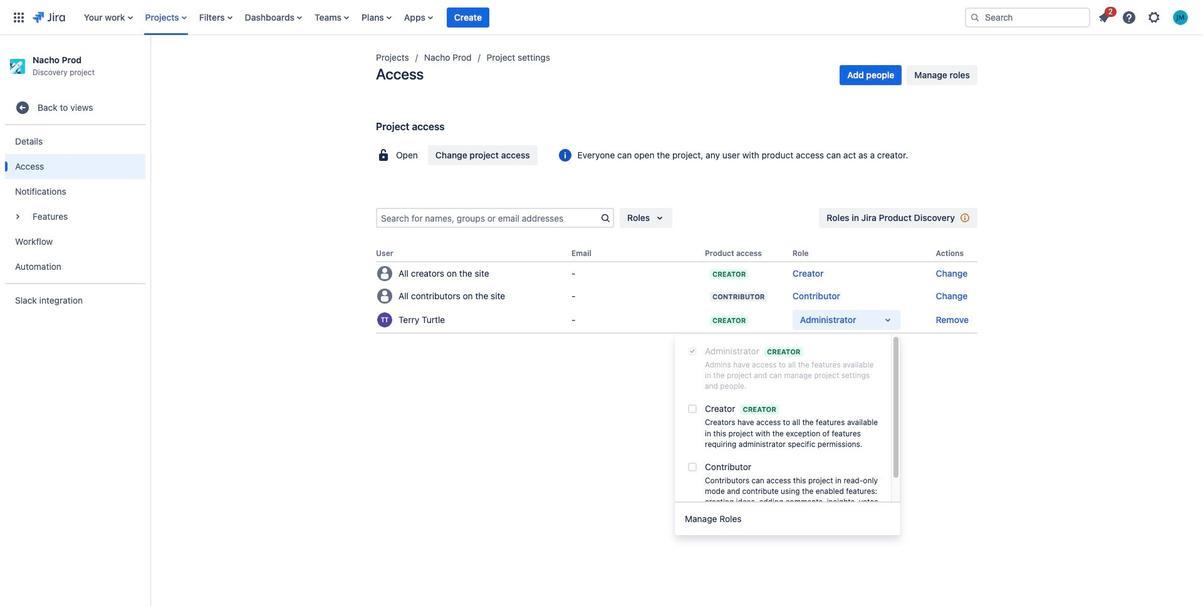 Task type: describe. For each thing, give the bounding box(es) containing it.
1 horizontal spatial list
[[1093, 5, 1196, 29]]

appswitcher icon image
[[11, 10, 26, 25]]

search image
[[970, 12, 980, 22]]

Search field
[[965, 7, 1091, 27]]

list item inside list
[[1093, 5, 1117, 27]]

info image
[[558, 148, 573, 163]]

jira product discovery navigation element
[[0, 35, 150, 607]]



Task type: vqa. For each thing, say whether or not it's contained in the screenshot.
Required
no



Task type: locate. For each thing, give the bounding box(es) containing it.
back to views image
[[15, 101, 30, 116]]

0 horizontal spatial list item
[[447, 0, 490, 35]]

open project icon image
[[376, 148, 391, 163]]

info icon image
[[958, 211, 973, 226]]

help image
[[1122, 10, 1137, 25]]

Search for names, groups or email addresses field
[[377, 209, 598, 227]]

search image
[[598, 211, 613, 226]]

primary element
[[8, 0, 955, 35]]

current project sidebar image
[[137, 50, 164, 75]]

1 horizontal spatial list item
[[1093, 5, 1117, 27]]

open roles dropdown image
[[881, 313, 896, 328]]

jira image
[[33, 10, 65, 25], [33, 10, 65, 25]]

notifications image
[[1097, 10, 1112, 25]]

list
[[78, 0, 955, 35], [1093, 5, 1196, 29]]

your profile and settings image
[[1173, 10, 1189, 25]]

group
[[5, 88, 145, 321], [5, 124, 145, 284], [675, 335, 901, 524]]

banner
[[0, 0, 1204, 35]]

None search field
[[965, 7, 1091, 27]]

settings image
[[1147, 10, 1162, 25]]

0 horizontal spatial list
[[78, 0, 955, 35]]

list item
[[447, 0, 490, 35], [1093, 5, 1117, 27]]



